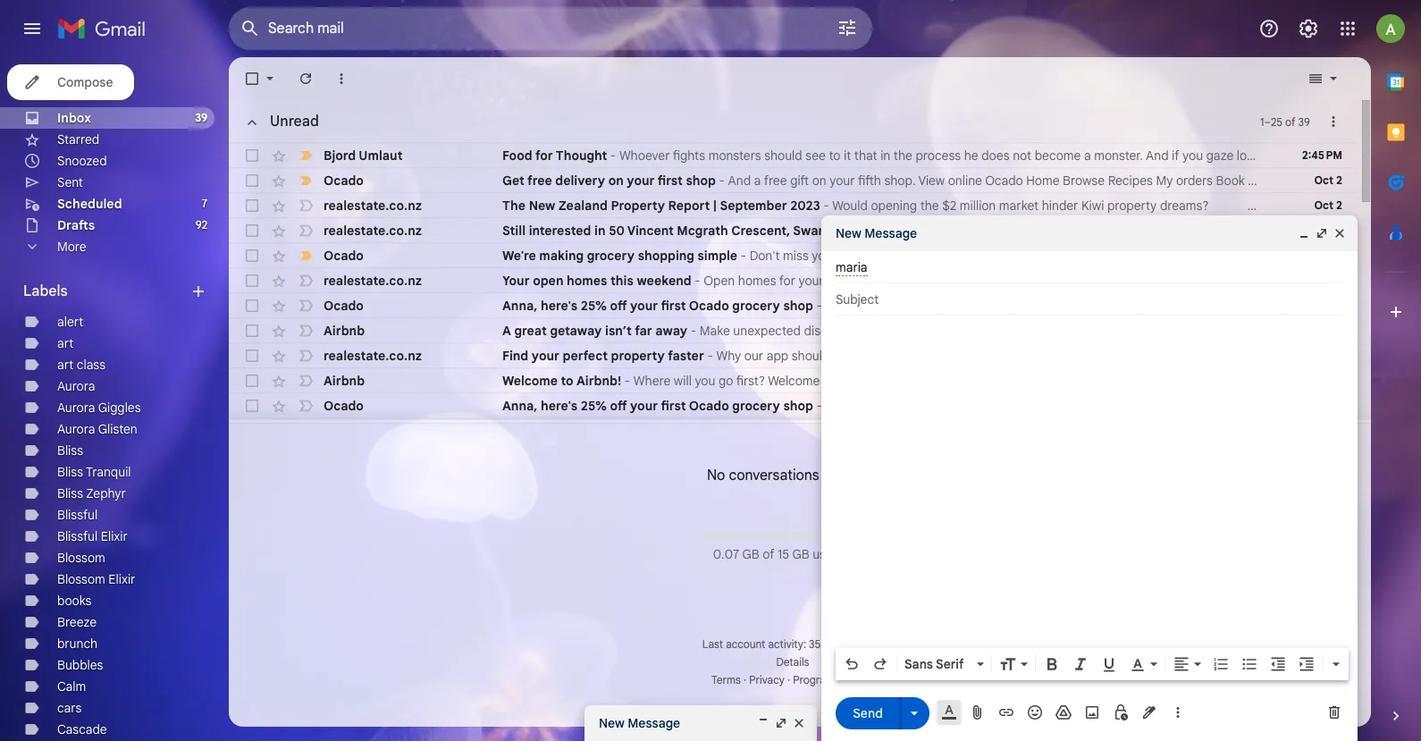 Task type: locate. For each thing, give the bounding box(es) containing it.
1 unlimited from the top
[[938, 298, 990, 314]]

2 3 from the top
[[856, 398, 863, 414]]

formatting options toolbar
[[836, 648, 1349, 680]]

of left 15
[[763, 546, 775, 562]]

not important switch for 9th row from the bottom
[[297, 222, 315, 240]]

1 view from the top
[[1258, 298, 1284, 314]]

art down art 'link'
[[57, 357, 74, 373]]

sep 28
[[1308, 274, 1343, 287]]

0 horizontal spatial homes
[[567, 273, 607, 289]]

us,
[[1037, 373, 1054, 389]]

0 vertical spatial with
[[1156, 348, 1180, 364]]

your right be
[[851, 348, 876, 364]]

3 aurora from the top
[[57, 421, 95, 437]]

1 25% from the top
[[581, 298, 607, 314]]

1 homes from the left
[[567, 273, 607, 289]]

shop
[[686, 173, 716, 189], [784, 298, 814, 314], [784, 398, 814, 414]]

bold ‪(⌘b)‬ image
[[1043, 655, 1061, 673]]

unread tab panel
[[229, 100, 1422, 741]]

your down where
[[630, 398, 658, 414]]

alert
[[57, 314, 83, 330]]

find down a
[[503, 348, 529, 364]]

19 ͏ from the left
[[1383, 198, 1386, 214]]

None checkbox
[[243, 147, 261, 165]]

6 not important switch from the top
[[297, 347, 315, 365]]

property for the
[[1108, 198, 1157, 214]]

weekend up tue, sep 26, 2023, 1:26 pm element
[[1290, 273, 1341, 289]]

1 important according to google magic. switch from the top
[[297, 172, 315, 190]]

not important switch for 7th row from the top of the unread tab panel
[[297, 297, 315, 315]]

new inside row
[[529, 198, 556, 214]]

7 up 92
[[202, 197, 207, 210]]

would
[[833, 198, 868, 214]]

1 vertical spatial new
[[836, 225, 862, 241]]

0 vertical spatial oct 2
[[1315, 173, 1343, 187]]

2 vertical spatial shop
[[784, 398, 814, 414]]

more button
[[0, 236, 215, 258]]

1 right pop out image
[[1338, 224, 1343, 237]]

1 vertical spatial oct 2
[[1315, 199, 1343, 212]]

follow link to manage storage image
[[848, 545, 866, 563]]

view down places
[[1258, 398, 1284, 414]]

new message dialog
[[822, 215, 1358, 741]]

1
[[1261, 115, 1265, 128], [1338, 224, 1343, 237]]

2 airbnb from the top
[[324, 373, 365, 389]]

deliveries!
[[993, 298, 1050, 314], [993, 398, 1050, 414]]

of right list
[[1177, 273, 1189, 289]]

scheduled link
[[57, 196, 122, 212]]

kinda
[[1241, 323, 1272, 339]]

shop down app
[[784, 398, 814, 414]]

1 cell from the top
[[1293, 322, 1357, 340]]

realestate.co.nz for still interested in 50 vincent mcgrath crescent, swanson ?
[[324, 223, 422, 239]]

1 – 25 of 39
[[1261, 115, 1311, 128]]

oct for the new zealand property report | september 2023 - would opening the $2 million market hinder kiwi property dreams? ͏ ‌ ﻿ ͏ ‌ ﻿ ͏ ‌ ﻿ ͏ ‌ ﻿ ͏ ‌ ﻿ ͏ ‌ ﻿ ͏ ‌ ﻿ ͏ ‌ ﻿ ͏ ‌ ﻿ ͏ ‌ ﻿ ͏ ‌ ﻿ ͏ ‌ ﻿ ͏ ‌ ﻿ ͏ ‌ ﻿ ͏ ‌ ﻿ ͏ ‌ ﻿ ͏ ‌ ﻿ ͏ ‌ ﻿ ͏ ‌ ﻿ ͏ ‌ ﻿ ͏ ‌ ﻿ ͏ ‌ ﻿ ͏
[[1315, 199, 1334, 212]]

2 offers from the top
[[1391, 398, 1422, 414]]

0 horizontal spatial ·
[[744, 673, 747, 687]]

saved
[[827, 273, 861, 289]]

free up by
[[911, 298, 934, 314]]

?
[[851, 223, 858, 239]]

with
[[1156, 348, 1180, 364], [1010, 373, 1034, 389]]

0 vertical spatial browser
[[1301, 298, 1347, 314]]

1 vertical spatial shop
[[784, 298, 814, 314]]

a right only
[[1371, 323, 1377, 339]]

1 vertical spatial first
[[661, 298, 686, 314]]

0 vertical spatial cell
[[1293, 322, 1357, 340]]

to left over
[[1154, 373, 1165, 389]]

the right think. on the top right of page
[[1217, 323, 1238, 339]]

in
[[881, 148, 891, 164], [595, 223, 606, 239], [1288, 298, 1297, 314], [1288, 398, 1297, 414]]

oct 1
[[1317, 224, 1343, 237]]

blissful elixir
[[57, 528, 128, 545]]

welcome down great
[[503, 373, 558, 389]]

0 horizontal spatial of
[[763, 546, 775, 562]]

10 ͏ from the left
[[1296, 198, 1299, 214]]

1 2 from the top
[[1337, 173, 1343, 187]]

1 vertical spatial the
[[1217, 323, 1238, 339]]

simple
[[698, 248, 738, 264]]

cell down that's
[[1293, 347, 1357, 365]]

pop out image
[[774, 716, 789, 731]]

great
[[515, 323, 547, 339]]

zephyr
[[86, 486, 126, 502]]

you're
[[972, 373, 1007, 389]]

15 ͏ from the left
[[1344, 198, 1347, 214]]

months down anna.
[[866, 398, 908, 414]]

first up away
[[661, 298, 686, 314]]

2 25% from the top
[[581, 398, 607, 414]]

search mail image
[[234, 13, 266, 45]]

books link
[[57, 593, 92, 609]]

airbnb for a great getaway isn't far away
[[324, 323, 365, 339]]

4 row from the top
[[229, 218, 1357, 243]]

shop up "unexpected"
[[784, 298, 814, 314]]

2 down an
[[1337, 173, 1343, 187]]

Subject field
[[836, 291, 1344, 308]]

toggle confidential mode image
[[1112, 704, 1130, 722]]

bliss up blissful link
[[57, 486, 83, 502]]

anna, down great
[[503, 398, 538, 414]]

art for art class
[[57, 357, 74, 373]]

7 ﻿ from the left
[[1277, 198, 1277, 214]]

sep left "28"
[[1308, 274, 1328, 287]]

welcome to airbnb! - where will you go first? welcome to airbnb, anna. now that you're with us, you have access to over 7 million places to stay—from individual 
[[503, 373, 1422, 389]]

1 vertical spatial anna, here's 25% off your first ocado grocery shop - plus, 3 months free unlimited deliveries! ‌ ‌ ‌ ‌ ‌ ‌ ‌ ‌ ‌ ‌ ‌ ‌ ‌ ‌ ‌ ‌ ‌ ‌ ‌ ‌ ‌ ‌ ‌ ‌ ‌ ‌ ‌ ‌ ‌ ‌ ‌ ‌ ‌ ‌ ‌ ‌ ‌ ‌ ‌ ‌ ‌ ‌ ‌ ‌ ‌ ‌ ‌ ‌ ‌ ‌ ‌ ‌ ‌ ‌ ‌ ‌ ‌ ‌ ‌ ‌ ‌ ‌ ‌ ‌ view in browser ocado offers
[[503, 398, 1422, 414]]

0 horizontal spatial a
[[1085, 148, 1091, 164]]

of
[[1286, 115, 1296, 128], [1177, 273, 1189, 289], [763, 546, 775, 562]]

the left ab
[[1392, 148, 1411, 164]]

1 left 25
[[1261, 115, 1265, 128]]

grocery down 50
[[587, 248, 635, 264]]

1 art from the top
[[57, 335, 74, 351]]

7 not important switch from the top
[[297, 372, 315, 390]]

0 vertical spatial free
[[528, 173, 552, 189]]

grocery
[[587, 248, 635, 264], [733, 298, 780, 314], [733, 398, 780, 414]]

airbnb!
[[577, 373, 622, 389]]

airbnb
[[324, 323, 365, 339], [324, 373, 365, 389]]

2 vertical spatial bliss
[[57, 486, 83, 502]]

5 ﻿ from the left
[[1258, 198, 1258, 214]]

2 important according to google magic. switch from the top
[[297, 247, 315, 265]]

property down the far
[[611, 348, 665, 364]]

1 vertical spatial bliss
[[57, 464, 83, 480]]

2 2 from the top
[[1337, 199, 1343, 212]]

swanson
[[793, 223, 848, 239]]

underline ‪(⌘u)‬ image
[[1101, 656, 1119, 674]]

25%
[[581, 298, 607, 314], [581, 398, 607, 414]]

1 deliveries! from the top
[[993, 298, 1050, 314]]

2 vertical spatial grocery
[[733, 398, 780, 414]]

1 horizontal spatial discoveries
[[970, 323, 1034, 339]]

2 bliss from the top
[[57, 464, 83, 480]]

· down 'details'
[[788, 673, 791, 687]]

0 vertical spatial blissful
[[57, 507, 98, 523]]

a right become
[[1085, 148, 1091, 164]]

that
[[855, 148, 878, 164], [946, 373, 969, 389]]

92
[[196, 218, 207, 232]]

report
[[668, 198, 710, 214]]

0 horizontal spatial the
[[503, 198, 526, 214]]

0 vertical spatial 25%
[[581, 298, 607, 314]]

oct 2 for get free delivery on your first shop -
[[1315, 173, 1343, 187]]

main content
[[229, 57, 1422, 741]]

next
[[879, 348, 904, 364]]

you right the us, at right
[[1057, 373, 1077, 389]]

that down the find your perfect property faster - why our app should be your next download find your perfect property faster with the realestate.co.nz app. cut out the clutte
[[946, 373, 969, 389]]

indent less ‪(⌘[)‬ image
[[1270, 655, 1288, 673]]

7
[[202, 197, 207, 210], [1197, 373, 1203, 389]]

snoozed
[[57, 153, 107, 169]]

1 horizontal spatial ·
[[788, 673, 791, 687]]

homes right the open
[[738, 273, 777, 289]]

settings image
[[1298, 18, 1320, 39]]

0 vertical spatial bliss
[[57, 443, 83, 459]]

first for second row from the bottom not important switch
[[661, 398, 686, 414]]

your
[[627, 173, 655, 189], [799, 273, 824, 289], [630, 298, 658, 314], [532, 348, 560, 364], [851, 348, 876, 364], [994, 348, 1019, 364], [630, 398, 658, 414]]

2 horizontal spatial a
[[1371, 323, 1377, 339]]

1 vertical spatial with
[[1010, 373, 1034, 389]]

1 open from the left
[[533, 273, 564, 289]]

anna, here's 25% off your first ocado grocery shop - plus, 3 months free unlimited deliveries! ‌ ‌ ‌ ‌ ‌ ‌ ‌ ‌ ‌ ‌ ‌ ‌ ‌ ‌ ‌ ‌ ‌ ‌ ‌ ‌ ‌ ‌ ‌ ‌ ‌ ‌ ‌ ‌ ‌ ‌ ‌ ‌ ‌ ‌ ‌ ‌ ‌ ‌ ‌ ‌ ‌ ‌ ‌ ‌ ‌ ‌ ‌ ‌ ‌ ‌ ‌ ‌ ‌ ‌ ‌ ‌ ‌ ‌ ‌ ‌ ‌ ‌ ‌ ‌ view in browser ocado offers down the your open homes this weekend - open homes for your saved properties realestate.co.nz we've pulled together a list of open homes this weekend for the proper
[[503, 298, 1422, 314]]

2 horizontal spatial of
[[1286, 115, 1296, 128]]

policies
[[838, 673, 875, 687]]

0 vertical spatial first
[[658, 173, 683, 189]]

4 ﻿ from the left
[[1248, 198, 1248, 214]]

0 horizontal spatial open
[[533, 273, 564, 289]]

new down the would
[[836, 225, 862, 241]]

elixir up "blossom" link
[[101, 528, 128, 545]]

1 horizontal spatial that
[[946, 373, 969, 389]]

0 vertical spatial 7
[[202, 197, 207, 210]]

2 anna, from the top
[[503, 398, 538, 414]]

1 bliss from the top
[[57, 443, 83, 459]]

None search field
[[229, 7, 873, 50]]

2 horizontal spatial homes
[[1224, 273, 1262, 289]]

2 aurora from the top
[[57, 400, 95, 416]]

1 horizontal spatial welcome
[[768, 373, 820, 389]]

used
[[813, 546, 841, 562]]

2
[[1337, 173, 1343, 187], [1337, 199, 1343, 212]]

0 vertical spatial 1
[[1261, 115, 1265, 128]]

you right the if
[[1183, 148, 1204, 164]]

property right kiwi
[[1108, 198, 1157, 214]]

2 homes from the left
[[738, 273, 777, 289]]

0 horizontal spatial this
[[611, 273, 634, 289]]

0 vertical spatial sep
[[1308, 249, 1328, 262]]

oct right minimize image
[[1317, 224, 1336, 237]]

39 inside unread tab panel
[[1299, 115, 1311, 128]]

1 horizontal spatial a
[[1147, 273, 1154, 289]]

oct
[[1315, 173, 1334, 187], [1315, 199, 1334, 212], [1317, 224, 1336, 237]]

25
[[1271, 115, 1283, 128]]

1 vertical spatial unlimited
[[938, 398, 990, 414]]

million right $2 in the right of the page
[[960, 198, 996, 214]]

1 horizontal spatial faster
[[1120, 348, 1153, 364]]

stay—from
[[1301, 373, 1363, 389]]

2 faster from the left
[[1120, 348, 1153, 364]]

͏
[[1210, 198, 1213, 214], [1219, 198, 1222, 214], [1229, 198, 1232, 214], [1238, 198, 1242, 214], [1248, 198, 1251, 214], [1258, 198, 1261, 214], [1267, 198, 1270, 214], [1277, 198, 1280, 214], [1286, 198, 1290, 214], [1296, 198, 1299, 214], [1306, 198, 1309, 214], [1315, 198, 1318, 214], [1325, 198, 1328, 214], [1334, 198, 1338, 214], [1344, 198, 1347, 214], [1354, 198, 1357, 214], [1363, 198, 1367, 214], [1373, 198, 1376, 214], [1383, 198, 1386, 214], [1392, 198, 1395, 214], [1402, 198, 1405, 214], [1411, 198, 1415, 214], [1421, 198, 1422, 214]]

inbox section options image
[[1325, 113, 1343, 131]]

oct 2 up oct 1
[[1315, 199, 1343, 212]]

still interested in 50 vincent mcgrath crescent, swanson ? -
[[503, 223, 870, 239]]

books
[[57, 593, 92, 609]]

bliss for bliss tranquil
[[57, 464, 83, 480]]

discoveries left 'are'
[[970, 323, 1034, 339]]

shop down fights
[[686, 173, 716, 189]]

new
[[529, 198, 556, 214], [836, 225, 862, 241]]

discoveries up be
[[804, 323, 869, 339]]

this left sep 28
[[1266, 273, 1286, 289]]

browser down stay—from
[[1301, 398, 1347, 414]]

2 · from the left
[[788, 673, 791, 687]]

offers down proper at right top
[[1391, 298, 1422, 314]]

1 vertical spatial off
[[610, 398, 627, 414]]

0 vertical spatial 3
[[856, 298, 863, 314]]

25% up getaway
[[581, 298, 607, 314]]

discoveries
[[804, 323, 869, 339], [970, 323, 1034, 339]]

toggle split pane mode image
[[1307, 70, 1325, 88]]

1 vertical spatial blissful
[[57, 528, 98, 545]]

blissful for blissful link
[[57, 507, 98, 523]]

become
[[1035, 148, 1081, 164]]

2 ͏ from the left
[[1219, 198, 1222, 214]]

6 ﻿ from the left
[[1267, 198, 1267, 214]]

1 horizontal spatial new
[[836, 225, 862, 241]]

1 horizontal spatial this
[[1266, 273, 1286, 289]]

16 ﻿ from the left
[[1363, 198, 1363, 214]]

0 horizontal spatial perfect
[[563, 348, 608, 364]]

this
[[611, 273, 634, 289], [1266, 273, 1286, 289]]

that right it at the right top of page
[[855, 148, 878, 164]]

anna, here's 25% off your first ocado grocery shop - plus, 3 months free unlimited deliveries! ‌ ‌ ‌ ‌ ‌ ‌ ‌ ‌ ‌ ‌ ‌ ‌ ‌ ‌ ‌ ‌ ‌ ‌ ‌ ‌ ‌ ‌ ‌ ‌ ‌ ‌ ‌ ‌ ‌ ‌ ‌ ‌ ‌ ‌ ‌ ‌ ‌ ‌ ‌ ‌ ‌ ‌ ‌ ‌ ‌ ‌ ‌ ‌ ‌ ‌ ‌ ‌ ‌ ‌ ‌ ‌ ‌ ‌ ‌ ‌ ‌ ‌ ‌ ‌ view in browser ocado offers for 7th row from the top of the unread tab panel
[[503, 298, 1422, 314]]

None checkbox
[[243, 70, 261, 88]]

enough
[[1265, 148, 1308, 164]]

open right list
[[1192, 273, 1221, 289]]

months down properties
[[866, 298, 908, 314]]

6 ͏ from the left
[[1258, 198, 1261, 214]]

1 not important switch from the top
[[297, 197, 315, 215]]

advanced search options image
[[830, 10, 866, 46]]

1 here's from the top
[[541, 298, 578, 314]]

blossom
[[57, 550, 105, 566], [57, 571, 105, 587]]

not important switch
[[297, 197, 315, 215], [297, 222, 315, 240], [297, 272, 315, 290], [297, 297, 315, 315], [297, 322, 315, 340], [297, 347, 315, 365], [297, 372, 315, 390], [297, 397, 315, 415]]

1 vertical spatial should
[[792, 348, 830, 364]]

refresh image
[[297, 70, 315, 88]]

· right terms
[[744, 673, 747, 687]]

5 ͏ from the left
[[1248, 198, 1251, 214]]

for up "unexpected"
[[780, 273, 796, 289]]

1 horizontal spatial million
[[1206, 373, 1243, 389]]

deliveries! for 7th row from the top of the unread tab panel
[[993, 298, 1050, 314]]

1 anna, here's 25% off your first ocado grocery shop - plus, 3 months free unlimited deliveries! ‌ ‌ ‌ ‌ ‌ ‌ ‌ ‌ ‌ ‌ ‌ ‌ ‌ ‌ ‌ ‌ ‌ ‌ ‌ ‌ ‌ ‌ ‌ ‌ ‌ ‌ ‌ ‌ ‌ ‌ ‌ ‌ ‌ ‌ ‌ ‌ ‌ ‌ ‌ ‌ ‌ ‌ ‌ ‌ ‌ ‌ ‌ ‌ ‌ ‌ ‌ ‌ ‌ ‌ ‌ ‌ ‌ ‌ ‌ ‌ ‌ ‌ ‌ ‌ view in browser ocado offers from the top
[[503, 298, 1422, 314]]

1 vertical spatial aurora
[[57, 400, 95, 416]]

1 vertical spatial plus,
[[826, 398, 853, 414]]

sep for we're making grocery shopping simple -
[[1308, 249, 1328, 262]]

1 vertical spatial grocery
[[733, 298, 780, 314]]

1 vertical spatial offers
[[1391, 398, 1422, 414]]

individual
[[1366, 373, 1420, 389]]

2 months from the top
[[866, 398, 908, 414]]

aurora down aurora link
[[57, 400, 95, 416]]

1 vertical spatial months
[[866, 398, 908, 414]]

of right 25
[[1286, 115, 1296, 128]]

plus, down airbnb,
[[826, 398, 853, 414]]

insert link ‪(⌘k)‬ image
[[998, 704, 1016, 722]]

1 vertical spatial million
[[1206, 373, 1243, 389]]

minimize image
[[1297, 226, 1312, 241]]

0 vertical spatial anna, here's 25% off your first ocado grocery shop - plus, 3 months free unlimited deliveries! ‌ ‌ ‌ ‌ ‌ ‌ ‌ ‌ ‌ ‌ ‌ ‌ ‌ ‌ ‌ ‌ ‌ ‌ ‌ ‌ ‌ ‌ ‌ ‌ ‌ ‌ ‌ ‌ ‌ ‌ ‌ ‌ ‌ ‌ ‌ ‌ ‌ ‌ ‌ ‌ ‌ ‌ ‌ ‌ ‌ ‌ ‌ ‌ ‌ ‌ ‌ ‌ ‌ ‌ ‌ ‌ ‌ ‌ ‌ ‌ ‌ ‌ ‌ ‌ view in browser ocado offers
[[503, 298, 1422, 314]]

it
[[844, 148, 851, 164]]

should left be
[[792, 348, 830, 364]]

0 vertical spatial plus,
[[826, 298, 853, 314]]

unlimited
[[938, 298, 990, 314], [938, 398, 990, 414]]

1 horizontal spatial weekend
[[1290, 273, 1341, 289]]

homes up kinda
[[1224, 273, 1262, 289]]

shop for 7th row from the top of the unread tab panel
[[784, 298, 814, 314]]

the up still
[[503, 198, 526, 214]]

bliss zephyr link
[[57, 486, 126, 502]]

0 vertical spatial aurora
[[57, 378, 95, 394]]

1 vertical spatial browser
[[1301, 398, 1347, 414]]

new up interested
[[529, 198, 556, 214]]

to left 'airbnb!'
[[561, 373, 574, 389]]

1 plus, from the top
[[826, 298, 853, 314]]

more image
[[333, 70, 351, 88]]

oct down the into
[[1315, 173, 1334, 187]]

off up isn't
[[610, 298, 627, 314]]

gb right 15
[[793, 546, 810, 562]]

plus, for not important switch associated with 7th row from the top of the unread tab panel
[[826, 298, 853, 314]]

blissful
[[57, 507, 98, 523], [57, 528, 98, 545]]

if
[[1172, 148, 1180, 164]]

bliss for bliss zephyr
[[57, 486, 83, 502]]

1 vertical spatial free
[[911, 298, 934, 314]]

1 vertical spatial cell
[[1293, 347, 1357, 365]]

2 not important switch from the top
[[297, 222, 315, 240]]

make
[[700, 323, 730, 339]]

last account activity: 35 minutes ago details terms · privacy · program policies
[[703, 638, 884, 687]]

blossom down 'blissful elixir'
[[57, 550, 105, 566]]

view for second row from the bottom
[[1258, 398, 1284, 414]]

view up kinda
[[1258, 298, 1284, 314]]

blossom down "blossom" link
[[57, 571, 105, 587]]

blissful down blissful link
[[57, 528, 98, 545]]

unlimited down the your open homes this weekend - open homes for your saved properties realestate.co.nz we've pulled together a list of open homes this weekend for the proper
[[938, 298, 990, 314]]

2 blossom from the top
[[57, 571, 105, 587]]

0 horizontal spatial 7
[[202, 197, 207, 210]]

0 vertical spatial anna,
[[503, 298, 538, 314]]

2 here's from the top
[[541, 398, 578, 414]]

art down alert
[[57, 335, 74, 351]]

hop,
[[1381, 323, 1406, 339]]

3 down 'saved'
[[856, 298, 863, 314]]

blossom for blossom elixir
[[57, 571, 105, 587]]

2 anna, here's 25% off your first ocado grocery shop - plus, 3 months free unlimited deliveries! ‌ ‌ ‌ ‌ ‌ ‌ ‌ ‌ ‌ ‌ ‌ ‌ ‌ ‌ ‌ ‌ ‌ ‌ ‌ ‌ ‌ ‌ ‌ ‌ ‌ ‌ ‌ ‌ ‌ ‌ ‌ ‌ ‌ ‌ ‌ ‌ ‌ ‌ ‌ ‌ ‌ ‌ ‌ ‌ ‌ ‌ ‌ ‌ ‌ ‌ ‌ ‌ ‌ ‌ ‌ ‌ ‌ ‌ ‌ ‌ ‌ ‌ ‌ ‌ view in browser ocado offers from the top
[[503, 398, 1422, 414]]

1 blissful from the top
[[57, 507, 98, 523]]

0 horizontal spatial find
[[503, 348, 529, 364]]

0 horizontal spatial that
[[855, 148, 878, 164]]

details link
[[777, 655, 810, 669]]

drafts
[[57, 217, 95, 233]]

aurora
[[57, 378, 95, 394], [57, 400, 95, 416], [57, 421, 95, 437]]

0 horizontal spatial welcome
[[503, 373, 558, 389]]

0 horizontal spatial for
[[536, 148, 553, 164]]

not important switch for 3rd row
[[297, 197, 315, 215]]

0 vertical spatial blossom
[[57, 550, 105, 566]]

than
[[1130, 323, 1156, 339]]

here's up getaway
[[541, 298, 578, 314]]

off down 'airbnb!'
[[610, 398, 627, 414]]

1 aurora from the top
[[57, 378, 95, 394]]

1 vertical spatial view
[[1258, 398, 1284, 414]]

often
[[1059, 323, 1089, 339]]

1 vertical spatial of
[[1177, 273, 1189, 289]]

1 vertical spatial elixir
[[108, 571, 135, 587]]

view for 7th row from the top of the unread tab panel
[[1258, 298, 1284, 314]]

1 row from the top
[[229, 143, 1422, 168]]

0 vertical spatial art
[[57, 335, 74, 351]]

21 ͏ from the left
[[1402, 198, 1405, 214]]

2 vertical spatial of
[[763, 546, 775, 562]]

monster.
[[1095, 148, 1144, 164]]

0 vertical spatial new
[[529, 198, 556, 214]]

aurora up bliss link
[[57, 421, 95, 437]]

1 faster from the left
[[668, 348, 704, 364]]

get
[[503, 173, 525, 189]]

2 blissful from the top
[[57, 528, 98, 545]]

the left $2 in the right of the page
[[921, 198, 939, 214]]

labels heading
[[23, 283, 190, 300]]

perfect up the us, at right
[[1022, 348, 1064, 364]]

1 close from the left
[[872, 323, 902, 339]]

0 horizontal spatial million
[[960, 198, 996, 214]]

8 row from the top
[[229, 318, 1422, 343]]

tab list
[[1372, 57, 1422, 677]]

perfect down getaway
[[563, 348, 608, 364]]

close up "app."
[[1275, 323, 1305, 339]]

·
[[744, 673, 747, 687], [788, 673, 791, 687]]

grocery down first?
[[733, 398, 780, 414]]

property
[[1108, 198, 1157, 214], [611, 348, 665, 364], [1067, 348, 1117, 364]]

free for second row from the bottom
[[911, 398, 934, 414]]

art for art 'link'
[[57, 335, 74, 351]]

3 not important switch from the top
[[297, 272, 315, 290]]

cell
[[1293, 322, 1357, 340], [1293, 347, 1357, 365]]

find up you're
[[966, 348, 990, 364]]

cell down tue, sep 26, 2023, 1:26 pm element
[[1293, 322, 1357, 340]]

gb right 0.07
[[743, 546, 760, 562]]

crescent,
[[732, 223, 791, 239]]

0 horizontal spatial 1
[[1261, 115, 1265, 128]]

2 welcome from the left
[[768, 373, 820, 389]]

0 vertical spatial airbnb
[[324, 323, 365, 339]]

art
[[57, 335, 74, 351], [57, 357, 74, 373]]

bjord umlaut
[[324, 148, 403, 164]]

2 weekend from the left
[[1290, 273, 1341, 289]]

here's down 'airbnb!'
[[541, 398, 578, 414]]

row
[[229, 143, 1422, 168], [229, 168, 1357, 193], [229, 193, 1422, 218], [229, 218, 1357, 243], [229, 243, 1357, 268], [229, 268, 1422, 293], [229, 293, 1422, 318], [229, 318, 1422, 343], [229, 343, 1422, 368], [229, 368, 1422, 393], [229, 393, 1422, 418], [229, 418, 1357, 444]]

11 ﻿ from the left
[[1315, 198, 1315, 214]]

0 vertical spatial here's
[[541, 298, 578, 314]]

for right "28"
[[1343, 273, 1360, 289]]

elixir
[[101, 528, 128, 545], [108, 571, 135, 587]]

7 inside unread tab panel
[[1197, 373, 1203, 389]]

aurora giggles
[[57, 400, 141, 416]]

cell for cut
[[1293, 347, 1357, 365]]

important according to google magic. switch
[[297, 172, 315, 190], [297, 247, 315, 265]]

offers down individual
[[1391, 398, 1422, 414]]

0 horizontal spatial close
[[872, 323, 902, 339]]

1 vertical spatial blossom
[[57, 571, 105, 587]]

anna.
[[882, 373, 914, 389]]

39
[[195, 111, 207, 124], [1299, 115, 1311, 128]]

1 vertical spatial oct
[[1315, 199, 1334, 212]]

oct 2
[[1315, 173, 1343, 187], [1315, 199, 1343, 212]]

numbered list ‪(⌘⇧7)‬ image
[[1212, 655, 1230, 673]]

1 sep from the top
[[1308, 249, 1328, 262]]

compose
[[57, 74, 113, 90]]

0 vertical spatial oct
[[1315, 173, 1334, 187]]

0 vertical spatial view
[[1258, 298, 1284, 314]]

1 vertical spatial art
[[57, 357, 74, 373]]

‌
[[1216, 198, 1216, 214], [1226, 198, 1226, 214], [1235, 198, 1235, 214], [1245, 198, 1245, 214], [1254, 198, 1254, 214], [1264, 198, 1264, 214], [1274, 198, 1274, 214], [1283, 198, 1283, 214], [1293, 198, 1293, 214], [1302, 198, 1302, 214], [1312, 198, 1312, 214], [1322, 198, 1322, 214], [1331, 198, 1331, 214], [1341, 198, 1341, 214], [1351, 198, 1351, 214], [1360, 198, 1360, 214], [1370, 198, 1370, 214], [1379, 198, 1379, 214], [1389, 198, 1389, 214], [1399, 198, 1399, 214], [1408, 198, 1408, 214], [1418, 198, 1418, 214], [1053, 298, 1053, 314], [1056, 298, 1056, 314], [1060, 298, 1060, 314], [1063, 298, 1063, 314], [1066, 298, 1066, 314], [1069, 298, 1069, 314], [1072, 298, 1073, 314], [1076, 298, 1076, 314], [1079, 298, 1079, 314], [1082, 298, 1082, 314], [1085, 298, 1085, 314], [1089, 298, 1089, 314], [1092, 298, 1092, 314], [1095, 298, 1095, 314], [1098, 298, 1098, 314], [1101, 298, 1101, 314], [1105, 298, 1105, 314], [1108, 298, 1108, 314], [1111, 298, 1111, 314], [1114, 298, 1114, 314], [1117, 298, 1117, 314], [1121, 298, 1121, 314], [1124, 298, 1124, 314], [1127, 298, 1127, 314], [1130, 298, 1130, 314], [1133, 298, 1133, 314], [1137, 298, 1137, 314], [1140, 298, 1140, 314], [1143, 298, 1143, 314], [1146, 298, 1146, 314], [1149, 298, 1149, 314], [1153, 298, 1153, 314], [1156, 298, 1156, 314], [1159, 298, 1159, 314], [1162, 298, 1162, 314], [1165, 298, 1165, 314], [1169, 298, 1169, 314], [1172, 298, 1172, 314], [1175, 298, 1175, 314], [1178, 298, 1178, 314], [1181, 298, 1181, 314], [1185, 298, 1185, 314], [1188, 298, 1188, 314], [1191, 298, 1191, 314], [1194, 298, 1194, 314], [1197, 298, 1197, 314], [1201, 298, 1201, 314], [1204, 298, 1204, 314], [1207, 298, 1207, 314], [1210, 298, 1210, 314], [1213, 298, 1214, 314], [1217, 298, 1217, 314], [1220, 298, 1220, 314], [1223, 298, 1223, 314], [1226, 298, 1226, 314], [1230, 298, 1230, 314], [1233, 298, 1233, 314], [1236, 298, 1236, 314], [1239, 298, 1239, 314], [1242, 298, 1242, 314], [1246, 298, 1246, 314], [1249, 298, 1249, 314], [1252, 298, 1252, 314], [1255, 298, 1255, 314], [1053, 398, 1053, 414], [1056, 398, 1056, 414], [1060, 398, 1060, 414], [1063, 398, 1063, 414], [1066, 398, 1066, 414], [1069, 398, 1069, 414], [1072, 398, 1073, 414], [1076, 398, 1076, 414], [1079, 398, 1079, 414], [1082, 398, 1082, 414], [1085, 398, 1085, 414], [1089, 398, 1089, 414], [1092, 398, 1092, 414], [1095, 398, 1095, 414], [1098, 398, 1098, 414], [1101, 398, 1101, 414], [1105, 398, 1105, 414], [1108, 398, 1108, 414], [1111, 398, 1111, 414], [1114, 398, 1114, 414], [1117, 398, 1117, 414], [1121, 398, 1121, 414], [1124, 398, 1124, 414], [1127, 398, 1127, 414], [1130, 398, 1130, 414], [1133, 398, 1133, 414], [1137, 398, 1137, 414], [1140, 398, 1140, 414], [1143, 398, 1143, 414], [1146, 398, 1146, 414], [1149, 398, 1149, 414], [1153, 398, 1153, 414], [1156, 398, 1156, 414], [1159, 398, 1159, 414], [1162, 398, 1162, 414], [1165, 398, 1165, 414], [1169, 398, 1169, 414], [1172, 398, 1172, 414], [1175, 398, 1175, 414], [1178, 398, 1178, 414], [1181, 398, 1181, 414], [1185, 398, 1185, 414], [1188, 398, 1188, 414], [1191, 398, 1191, 414], [1194, 398, 1194, 414], [1197, 398, 1197, 414], [1201, 398, 1201, 414], [1204, 398, 1204, 414], [1207, 398, 1207, 414], [1210, 398, 1210, 414], [1213, 398, 1214, 414], [1217, 398, 1217, 414], [1220, 398, 1220, 414], [1223, 398, 1223, 414], [1226, 398, 1226, 414], [1230, 398, 1230, 414], [1233, 398, 1233, 414], [1236, 398, 1236, 414], [1239, 398, 1239, 414], [1242, 398, 1242, 414], [1246, 398, 1246, 414], [1249, 398, 1249, 414], [1252, 398, 1252, 414], [1255, 398, 1255, 414]]

faster up 'access'
[[1120, 348, 1153, 364]]

realestate.co.nz for your open homes this weekend
[[324, 273, 422, 289]]

anna, here's 25% off your first ocado grocery shop - plus, 3 months free unlimited deliveries! ‌ ‌ ‌ ‌ ‌ ‌ ‌ ‌ ‌ ‌ ‌ ‌ ‌ ‌ ‌ ‌ ‌ ‌ ‌ ‌ ‌ ‌ ‌ ‌ ‌ ‌ ‌ ‌ ‌ ‌ ‌ ‌ ‌ ‌ ‌ ‌ ‌ ‌ ‌ ‌ ‌ ‌ ‌ ‌ ‌ ‌ ‌ ‌ ‌ ‌ ‌ ‌ ‌ ‌ ‌ ‌ ‌ ‌ ‌ ‌ ‌ ‌ ‌ ‌ view in browser ocado offers down welcome to airbnb! - where will you go first? welcome to airbnb, anna. now that you're with us, you have access to over 7 million places to stay—from individual
[[503, 398, 1422, 414]]

1 vertical spatial 3
[[856, 398, 863, 414]]

1 vertical spatial here's
[[541, 398, 578, 414]]

see
[[806, 148, 826, 164]]

main content containing unread
[[229, 57, 1422, 741]]

browser up that's
[[1301, 298, 1347, 314]]

1 horizontal spatial perfect
[[1022, 348, 1064, 364]]

2 close from the left
[[1275, 323, 1305, 339]]

0 vertical spatial grocery
[[587, 248, 635, 264]]

an
[[1336, 148, 1350, 164]]

program policies link
[[793, 673, 875, 687]]

2 ﻿ from the left
[[1229, 198, 1229, 214]]

1 horizontal spatial close
[[1275, 323, 1305, 339]]

2 oct 2 from the top
[[1315, 199, 1343, 212]]

aurora down 'art class' link
[[57, 378, 95, 394]]

2 cell from the top
[[1293, 347, 1357, 365]]

2 up oct 1
[[1337, 199, 1343, 212]]

blossom for "blossom" link
[[57, 550, 105, 566]]

2 gb from the left
[[793, 546, 810, 562]]

welcome down app
[[768, 373, 820, 389]]

mcgrath
[[677, 223, 729, 239]]

aurora for aurora giggles
[[57, 400, 95, 416]]

the
[[503, 198, 526, 214], [1217, 323, 1238, 339]]

Message Body text field
[[836, 325, 1344, 643]]

gmail image
[[57, 11, 155, 46]]

bubbles link
[[57, 657, 103, 673]]

17 ﻿ from the left
[[1373, 198, 1373, 214]]

0 vertical spatial months
[[866, 298, 908, 314]]



Task type: describe. For each thing, give the bounding box(es) containing it.
cut
[[1327, 348, 1348, 364]]

deliveries! for second row from the bottom
[[993, 398, 1050, 414]]

0 vertical spatial a
[[1085, 148, 1091, 164]]

1 3 from the top
[[856, 298, 863, 314]]

close image
[[792, 716, 807, 731]]

the new zealand property report | september 2023 - would opening the $2 million market hinder kiwi property dreams? ͏ ‌ ﻿ ͏ ‌ ﻿ ͏ ‌ ﻿ ͏ ‌ ﻿ ͏ ‌ ﻿ ͏ ‌ ﻿ ͏ ‌ ﻿ ͏ ‌ ﻿ ͏ ‌ ﻿ ͏ ‌ ﻿ ͏ ‌ ﻿ ͏ ‌ ﻿ ͏ ‌ ﻿ ͏ ‌ ﻿ ͏ ‌ ﻿ ͏ ‌ ﻿ ͏ ‌ ﻿ ͏ ‌ ﻿ ͏ ‌ ﻿ ͏ ‌ ﻿ ͏ ‌ ﻿ ͏ ‌ ﻿ ͏
[[503, 198, 1422, 214]]

22 ﻿ from the left
[[1421, 198, 1421, 214]]

italic ‪(⌘i)‬ image
[[1072, 655, 1090, 673]]

tue, sep 26, 2023, 1:26 pm element
[[1308, 297, 1343, 315]]

1 horizontal spatial 1
[[1338, 224, 1343, 237]]

not
[[1013, 148, 1032, 164]]

aurora glisten link
[[57, 421, 137, 437]]

where
[[634, 373, 671, 389]]

fights
[[673, 148, 706, 164]]

2 discoveries from the left
[[970, 323, 1034, 339]]

20 ͏ from the left
[[1392, 198, 1395, 214]]

10 ﻿ from the left
[[1306, 198, 1306, 214]]

unlimited for 7th row from the top of the unread tab panel
[[938, 298, 990, 314]]

breeze link
[[57, 614, 97, 630]]

we've
[[1020, 273, 1054, 289]]

6 row from the top
[[229, 268, 1422, 293]]

realestate.co.nz for find your perfect property faster
[[324, 348, 422, 364]]

realestate.co.nz for the new zealand property report | september 2023
[[324, 198, 422, 214]]

sent link
[[57, 174, 83, 190]]

scheduled
[[57, 196, 122, 212]]

2 browser from the top
[[1301, 398, 1347, 414]]

1 welcome from the left
[[503, 373, 558, 389]]

shop for second row from the bottom
[[784, 398, 814, 414]]

0 vertical spatial that
[[855, 148, 878, 164]]

glisten
[[98, 421, 137, 437]]

bubbles
[[57, 657, 103, 673]]

your right on
[[627, 173, 655, 189]]

3 homes from the left
[[1224, 273, 1262, 289]]

last
[[703, 638, 724, 651]]

0 vertical spatial of
[[1286, 115, 1296, 128]]

5 row from the top
[[229, 243, 1357, 268]]

free for 7th row from the top of the unread tab panel
[[911, 298, 934, 314]]

–
[[1265, 115, 1271, 128]]

0 vertical spatial should
[[765, 148, 803, 164]]

undo ‪(⌘z)‬ image
[[843, 655, 861, 673]]

labels navigation
[[0, 57, 229, 741]]

|
[[713, 198, 717, 214]]

39 inside labels navigation
[[195, 111, 207, 124]]

opening
[[871, 198, 917, 214]]

we're
[[503, 248, 536, 264]]

starred link
[[57, 131, 99, 148]]

1 gb from the left
[[743, 546, 760, 562]]

17 ͏ from the left
[[1363, 198, 1367, 214]]

1 vertical spatial that
[[946, 373, 969, 389]]

labels
[[23, 283, 68, 300]]

22 ͏ from the left
[[1411, 198, 1415, 214]]

none checkbox inside unread tab panel
[[243, 147, 261, 165]]

1 browser from the top
[[1301, 298, 1347, 314]]

close image
[[1333, 226, 1347, 241]]

ski
[[1409, 323, 1422, 339]]

9 ͏ from the left
[[1286, 198, 1290, 214]]

2 for the new zealand property report | september 2023 - would opening the $2 million market hinder kiwi property dreams? ͏ ‌ ﻿ ͏ ‌ ﻿ ͏ ‌ ﻿ ͏ ‌ ﻿ ͏ ‌ ﻿ ͏ ‌ ﻿ ͏ ‌ ﻿ ͏ ‌ ﻿ ͏ ‌ ﻿ ͏ ‌ ﻿ ͏ ‌ ﻿ ͏ ‌ ﻿ ͏ ‌ ﻿ ͏ ‌ ﻿ ͏ ‌ ﻿ ͏ ‌ ﻿ ͏ ‌ ﻿ ͏ ‌ ﻿ ͏ ‌ ﻿ ͏ ‌ ﻿ ͏ ‌ ﻿ ͏ ‌ ﻿ ͏
[[1337, 199, 1343, 212]]

blissful for blissful elixir
[[57, 528, 98, 545]]

2:45 pm
[[1303, 148, 1343, 162]]

none checkbox inside main content
[[243, 70, 261, 88]]

your down great
[[532, 348, 560, 364]]

1 · from the left
[[744, 673, 747, 687]]

more
[[57, 239, 86, 255]]

airbnb for welcome to airbnb!
[[324, 373, 365, 389]]

sep for your open homes this weekend - open homes for your saved properties realestate.co.nz we've pulled together a list of open homes this weekend for the proper
[[1308, 274, 1328, 287]]

dreams?
[[1161, 198, 1210, 214]]

1 discoveries from the left
[[804, 323, 869, 339]]

activity:
[[769, 638, 807, 651]]

Search mail text field
[[268, 20, 787, 38]]

cars
[[57, 700, 82, 716]]

conversations
[[729, 466, 820, 484]]

the down think. on the top right of page
[[1183, 348, 1202, 364]]

not important switch for 7th row from the bottom
[[297, 272, 315, 290]]

10 row from the top
[[229, 368, 1422, 393]]

insert emoji ‪(⌘⇧2)‬ image
[[1026, 704, 1044, 722]]

clutte
[[1395, 348, 1422, 364]]

1 weekend from the left
[[637, 273, 692, 289]]

important according to google magic. switch for we're making grocery shopping simple
[[297, 247, 315, 265]]

2 off from the top
[[610, 398, 627, 414]]

drafts link
[[57, 217, 95, 233]]

not important switch for second row from the bottom
[[297, 397, 315, 415]]

isn't
[[605, 323, 632, 339]]

0 vertical spatial shop
[[686, 173, 716, 189]]

tranquil
[[86, 464, 131, 480]]

1 horizontal spatial for
[[780, 273, 796, 289]]

15
[[778, 546, 790, 562]]

blissful elixir link
[[57, 528, 128, 545]]

selected
[[823, 466, 879, 484]]

now
[[917, 373, 943, 389]]

4 ͏ from the left
[[1238, 198, 1242, 214]]

inbox
[[57, 110, 91, 126]]

more formatting options image
[[1328, 655, 1346, 673]]

1 anna, from the top
[[503, 298, 538, 314]]

blossom elixir
[[57, 571, 135, 587]]

1 perfect from the left
[[563, 348, 608, 364]]

aurora for aurora link
[[57, 378, 95, 394]]

unlimited for second row from the bottom
[[938, 398, 990, 414]]

9 ﻿ from the left
[[1296, 198, 1296, 214]]

alert link
[[57, 314, 83, 330]]

elixir for blossom elixir
[[108, 571, 135, 587]]

12 ͏ from the left
[[1315, 198, 1318, 214]]

property for your
[[1067, 348, 1117, 364]]

more send options image
[[906, 704, 924, 722]]

plus, for second row from the bottom not important switch
[[826, 398, 853, 414]]

11 ͏ from the left
[[1306, 198, 1309, 214]]

important according to google magic. switch for get free delivery on your first shop
[[297, 172, 315, 190]]

support image
[[1259, 18, 1280, 39]]

giggles
[[98, 400, 141, 416]]

not important switch for 3rd row from the bottom of the unread tab panel
[[297, 372, 315, 390]]

11 row from the top
[[229, 393, 1422, 418]]

2 vertical spatial oct
[[1317, 224, 1336, 237]]

unread
[[270, 113, 319, 131]]

more options image
[[1173, 704, 1184, 722]]

attach files image
[[969, 704, 987, 722]]

13 ﻿ from the left
[[1334, 198, 1335, 214]]

account
[[726, 638, 766, 651]]

calm
[[57, 679, 86, 695]]

kiwi
[[1082, 198, 1105, 214]]

to down be
[[824, 373, 835, 389]]

pop out image
[[1315, 226, 1330, 241]]

your up the far
[[630, 298, 658, 314]]

on
[[609, 173, 624, 189]]

food
[[503, 148, 533, 164]]

2 find from the left
[[966, 348, 990, 364]]

14 ͏ from the left
[[1334, 198, 1338, 214]]

12 ﻿ from the left
[[1325, 198, 1325, 214]]

15 ﻿ from the left
[[1354, 198, 1354, 214]]

not important switch for ninth row from the top
[[297, 347, 315, 365]]

1 vertical spatial a
[[1147, 273, 1154, 289]]

properties
[[864, 273, 923, 289]]

indent more ‪(⌘])‬ image
[[1298, 655, 1316, 673]]

2 perfect from the left
[[1022, 348, 1064, 364]]

gaze
[[1207, 148, 1234, 164]]

minutes
[[824, 638, 862, 651]]

the right out
[[1373, 348, 1392, 364]]

to right places
[[1286, 373, 1298, 389]]

no
[[707, 466, 726, 484]]

$2
[[943, 198, 957, 214]]

3 ﻿ from the left
[[1238, 198, 1238, 214]]

places
[[1246, 373, 1283, 389]]

2 open from the left
[[1192, 273, 1221, 289]]

0 vertical spatial the
[[503, 198, 526, 214]]

1 horizontal spatial of
[[1177, 273, 1189, 289]]

long
[[1237, 148, 1262, 164]]

that's
[[1308, 323, 1341, 339]]

bjord
[[324, 148, 356, 164]]

send
[[853, 705, 883, 721]]

insert photo image
[[1084, 704, 1102, 722]]

bliss for bliss link
[[57, 443, 83, 459]]

your open homes this weekend - open homes for your saved properties realestate.co.nz we've pulled together a list of open homes this weekend for the proper
[[503, 273, 1422, 289]]

1 offers from the top
[[1391, 298, 1422, 314]]

9 row from the top
[[229, 343, 1422, 368]]

you right than
[[1159, 323, 1180, 339]]

pulled
[[1057, 273, 1092, 289]]

1 find from the left
[[503, 348, 529, 364]]

0 vertical spatial million
[[960, 198, 996, 214]]

1 months from the top
[[866, 298, 908, 314]]

1 off from the top
[[610, 298, 627, 314]]

1 ﻿ from the left
[[1219, 198, 1219, 214]]

2 row from the top
[[229, 168, 1357, 193]]

16 ͏ from the left
[[1354, 198, 1357, 214]]

insert files using drive image
[[1055, 704, 1073, 722]]

bulleted list ‪(⌘⇧8)‬ image
[[1241, 655, 1259, 673]]

exciting
[[922, 323, 967, 339]]

sans serif option
[[901, 655, 974, 673]]

snoozed link
[[57, 153, 107, 169]]

first for not important switch associated with 7th row from the top of the unread tab panel
[[661, 298, 686, 314]]

umlaut
[[359, 148, 403, 164]]

your left 'saved'
[[799, 273, 824, 289]]

monsters
[[709, 148, 761, 164]]

row containing bjord umlaut
[[229, 143, 1422, 168]]

a great getaway isn't far away - make unexpected discoveries close by exciting discoveries are often closer than you think. the kinda close that's only a hop, ski
[[503, 323, 1422, 339]]

the left proper at right top
[[1363, 273, 1382, 289]]

7 row from the top
[[229, 293, 1422, 318]]

18 ﻿ from the left
[[1383, 198, 1383, 214]]

first for important according to google magic. switch related to get free delivery on your first shop
[[658, 173, 683, 189]]

3 row from the top
[[229, 193, 1422, 218]]

insert signature image
[[1141, 704, 1159, 722]]

bliss zephyr
[[57, 486, 126, 502]]

anna, here's 25% off your first ocado grocery shop - plus, 3 months free unlimited deliveries! ‌ ‌ ‌ ‌ ‌ ‌ ‌ ‌ ‌ ‌ ‌ ‌ ‌ ‌ ‌ ‌ ‌ ‌ ‌ ‌ ‌ ‌ ‌ ‌ ‌ ‌ ‌ ‌ ‌ ‌ ‌ ‌ ‌ ‌ ‌ ‌ ‌ ‌ ‌ ‌ ‌ ‌ ‌ ‌ ‌ ‌ ‌ ‌ ‌ ‌ ‌ ‌ ‌ ‌ ‌ ‌ ‌ ‌ ‌ ‌ ‌ ‌ ‌ ‌ view in browser ocado offers for second row from the bottom
[[503, 398, 1422, 414]]

redo ‪(⌘y)‬ image
[[872, 655, 890, 673]]

starred
[[57, 131, 99, 148]]

new message
[[836, 225, 918, 241]]

2 horizontal spatial for
[[1343, 273, 1360, 289]]

1 horizontal spatial the
[[1217, 323, 1238, 339]]

the left process
[[894, 148, 913, 164]]

interested
[[529, 223, 591, 239]]

sep 29
[[1308, 249, 1343, 262]]

still
[[503, 223, 526, 239]]

12 row from the top
[[229, 418, 1357, 444]]

art link
[[57, 335, 74, 351]]

8 ͏ from the left
[[1277, 198, 1280, 214]]

class
[[77, 357, 105, 373]]

21 ﻿ from the left
[[1411, 198, 1411, 214]]

send button
[[836, 697, 900, 729]]

to left it at the right top of page
[[829, 148, 841, 164]]

getaway
[[550, 323, 602, 339]]

7 ͏ from the left
[[1267, 198, 1270, 214]]

september
[[720, 198, 787, 214]]

no conversations selected
[[707, 466, 879, 484]]

and
[[1146, 148, 1169, 164]]

13 ͏ from the left
[[1325, 198, 1328, 214]]

blissful link
[[57, 507, 98, 523]]

he
[[965, 148, 979, 164]]

main menu image
[[21, 18, 43, 39]]

not important switch for 8th row from the top
[[297, 322, 315, 340]]

8 ﻿ from the left
[[1286, 198, 1286, 214]]

go
[[719, 373, 734, 389]]

new inside dialog
[[836, 225, 862, 241]]

3 ͏ from the left
[[1229, 198, 1232, 214]]

1 this from the left
[[611, 273, 634, 289]]

19 ﻿ from the left
[[1392, 198, 1392, 214]]

into
[[1311, 148, 1332, 164]]

35
[[809, 638, 821, 651]]

2 vertical spatial a
[[1371, 323, 1377, 339]]

oct 2 for the new zealand property report | september 2023 - would opening the $2 million market hinder kiwi property dreams? ͏ ‌ ﻿ ͏ ‌ ﻿ ͏ ‌ ﻿ ͏ ‌ ﻿ ͏ ‌ ﻿ ͏ ‌ ﻿ ͏ ‌ ﻿ ͏ ‌ ﻿ ͏ ‌ ﻿ ͏ ‌ ﻿ ͏ ‌ ﻿ ͏ ‌ ﻿ ͏ ‌ ﻿ ͏ ‌ ﻿ ͏ ‌ ﻿ ͏ ‌ ﻿ ͏ ‌ ﻿ ͏ ‌ ﻿ ͏ ‌ ﻿ ͏ ‌ ﻿ ͏ ‌ ﻿ ͏ ‌ ﻿ ͏
[[1315, 199, 1343, 212]]

0 horizontal spatial with
[[1010, 373, 1034, 389]]

20 ﻿ from the left
[[1402, 198, 1402, 214]]

14 ﻿ from the left
[[1344, 198, 1344, 214]]

1 ͏ from the left
[[1210, 198, 1213, 214]]

7 inside labels navigation
[[202, 197, 207, 210]]

oct for get free delivery on your first shop -
[[1315, 173, 1334, 187]]

discard draft ‪(⌘⇧d)‬ image
[[1326, 704, 1344, 722]]

bliss tranquil link
[[57, 464, 131, 480]]

2 this from the left
[[1266, 273, 1286, 289]]

2 for get free delivery on your first shop -
[[1337, 173, 1343, 187]]

your up you're
[[994, 348, 1019, 364]]

have
[[1081, 373, 1108, 389]]

brunch link
[[57, 636, 98, 652]]

sans
[[905, 656, 933, 672]]

sans serif
[[905, 656, 964, 672]]

cell for that's
[[1293, 322, 1357, 340]]

maria
[[836, 259, 868, 275]]

airbnb,
[[838, 373, 879, 389]]

serif
[[936, 656, 964, 672]]

elixir for blissful elixir
[[101, 528, 128, 545]]

only
[[1344, 323, 1367, 339]]

18 ͏ from the left
[[1373, 198, 1376, 214]]

you left go
[[695, 373, 716, 389]]

23 ͏ from the left
[[1421, 198, 1422, 214]]

aurora for aurora glisten
[[57, 421, 95, 437]]



Task type: vqa. For each thing, say whether or not it's contained in the screenshot.
noticed
no



